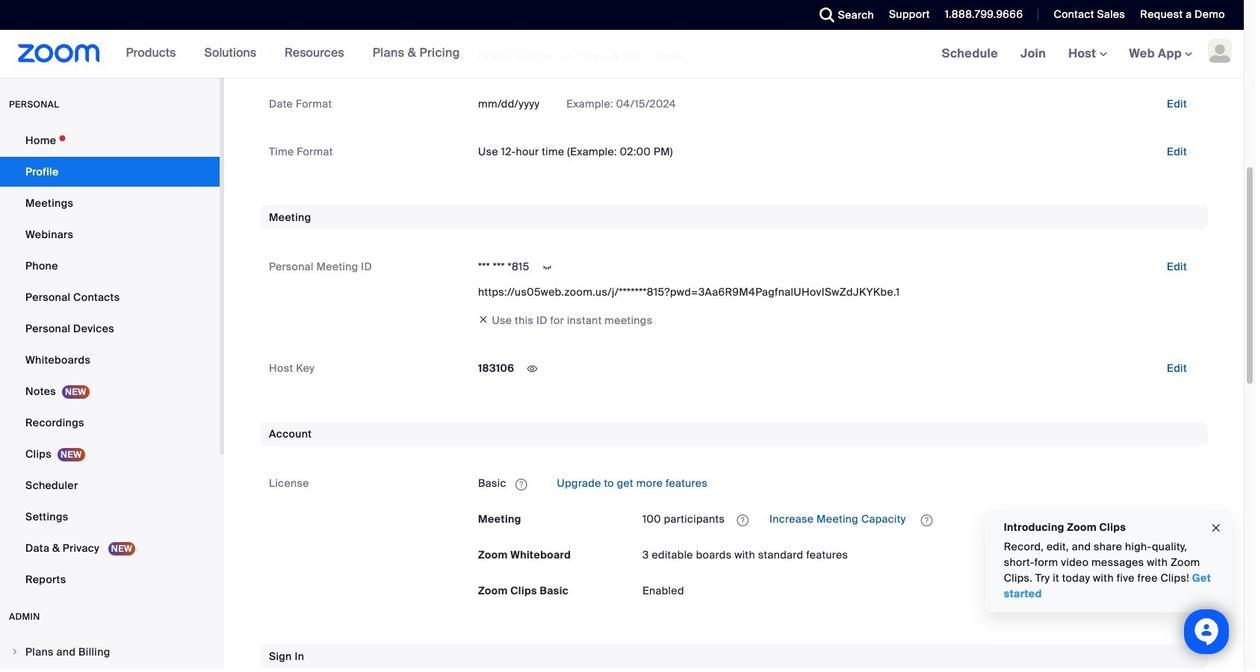 Task type: vqa. For each thing, say whether or not it's contained in the screenshot.
"copy" Image
no



Task type: describe. For each thing, give the bounding box(es) containing it.
learn more about your meeting license image
[[733, 514, 754, 528]]

product information navigation
[[100, 30, 472, 78]]

learn more about your license type image
[[514, 480, 529, 490]]

personal menu menu
[[0, 126, 220, 597]]

meetings navigation
[[931, 30, 1245, 78]]

0 vertical spatial application
[[478, 472, 1200, 496]]

show personal meeting id image
[[536, 261, 560, 275]]

hide host key image
[[521, 363, 545, 376]]



Task type: locate. For each thing, give the bounding box(es) containing it.
profile picture image
[[1209, 39, 1233, 63]]

menu item
[[0, 638, 220, 667]]

banner
[[0, 30, 1245, 78]]

close image
[[1211, 520, 1223, 537]]

right image
[[10, 648, 19, 657]]

zoom logo image
[[18, 44, 100, 63]]

application
[[478, 472, 1200, 496], [643, 508, 1200, 532]]

1 vertical spatial application
[[643, 508, 1200, 532]]



